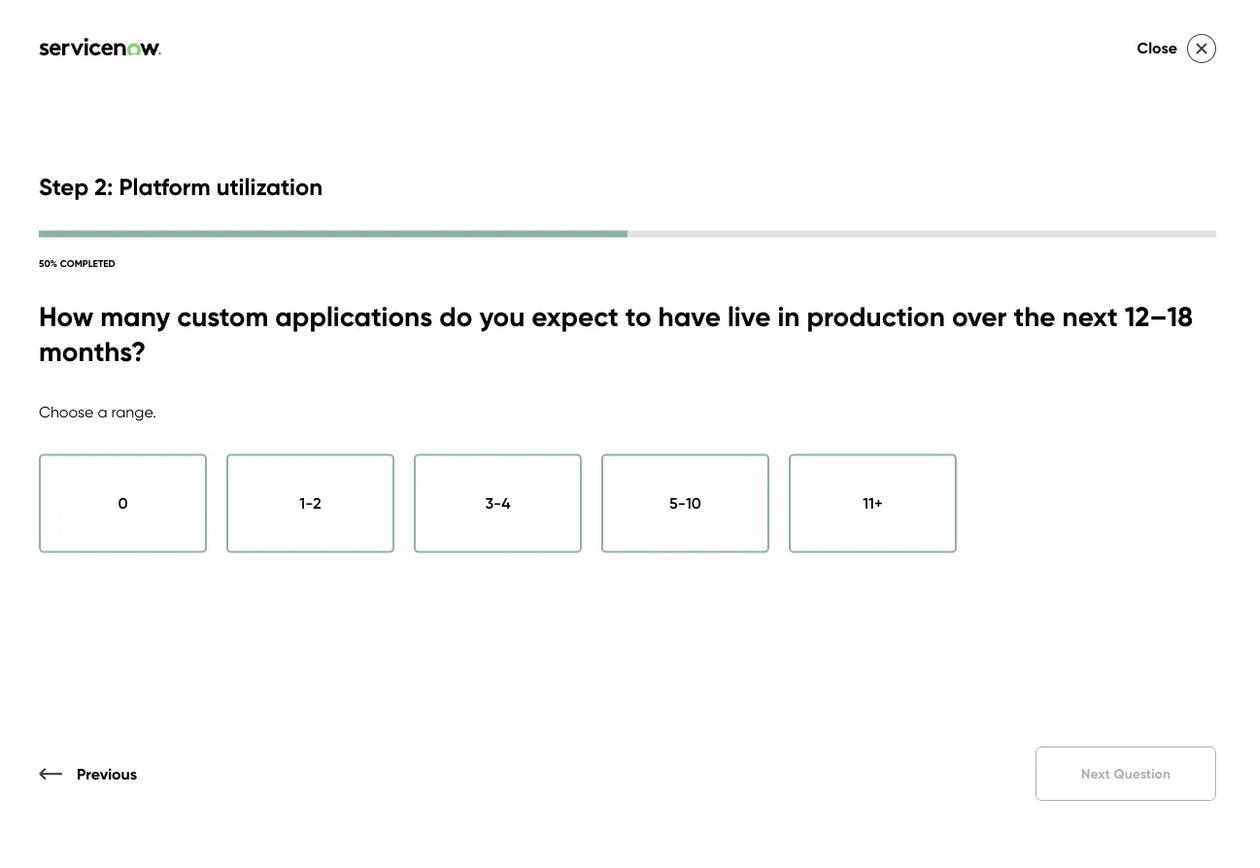 Task type: vqa. For each thing, say whether or not it's contained in the screenshot.
topmost "Also"
no



Task type: locate. For each thing, give the bounding box(es) containing it.
2:
[[95, 172, 113, 201]]

platform for the
[[915, 457, 974, 476]]

close
[[1137, 39, 1178, 57]]

find
[[1111, 457, 1137, 476]]

completed
[[60, 257, 115, 269]]

platform right 2:
[[119, 172, 211, 201]]

choose
[[39, 402, 94, 421]]

0 horizontal spatial the
[[887, 457, 911, 476]]

3-4
[[485, 494, 511, 513]]

to left find
[[1092, 457, 1107, 476]]

1 vertical spatial the
[[887, 457, 911, 476]]

use
[[857, 457, 883, 476]]

live
[[728, 299, 771, 333]]

0 vertical spatial many
[[100, 299, 170, 333]]

11+
[[863, 494, 883, 513]]

servicenow platfor
[[857, 213, 1255, 331]]

the right use in the right of the page
[[887, 457, 911, 476]]

production
[[807, 299, 945, 333]]

platform inside use the platform team estimator to find out how many p
[[915, 457, 974, 476]]

have
[[658, 299, 721, 333]]

to left 'have'
[[626, 299, 652, 333]]

previous
[[77, 765, 137, 784]]

the
[[1014, 299, 1056, 333], [887, 457, 911, 476]]

0 horizontal spatial many
[[100, 299, 170, 333]]

1 vertical spatial platform
[[915, 457, 974, 476]]

0 horizontal spatial platform
[[119, 172, 211, 201]]

utilization
[[216, 172, 323, 201]]

choose a range.
[[39, 402, 156, 421]]

platform left team on the bottom of the page
[[915, 457, 974, 476]]

custom
[[177, 299, 268, 333]]

1 horizontal spatial the
[[1014, 299, 1056, 333]]

you
[[479, 299, 525, 333]]

to
[[626, 299, 652, 333], [1092, 457, 1107, 476]]

platform
[[119, 172, 211, 201], [915, 457, 974, 476]]

the right over
[[1014, 299, 1056, 333]]

step 2: platform utilization
[[39, 172, 323, 201]]

many up months?
[[100, 299, 170, 333]]

1 vertical spatial to
[[1092, 457, 1107, 476]]

1-
[[299, 494, 313, 513]]

50%
[[39, 257, 57, 269]]

3-
[[485, 494, 502, 513]]

many
[[100, 299, 170, 333], [1203, 457, 1242, 476]]

how
[[1169, 457, 1199, 476]]

1 horizontal spatial platform
[[915, 457, 974, 476]]

0
[[118, 494, 128, 513]]

1-2
[[299, 494, 321, 513]]

how
[[39, 299, 94, 333]]

5-10
[[669, 494, 701, 513]]

team
[[978, 457, 1018, 476]]

1 vertical spatial many
[[1203, 457, 1242, 476]]

many left p
[[1203, 457, 1242, 476]]

out
[[1141, 457, 1165, 476]]

1 horizontal spatial to
[[1092, 457, 1107, 476]]

how many custom applications do you expect to have live in production over the next 12–18 months?
[[39, 299, 1193, 369]]

applications
[[275, 299, 433, 333]]

0 vertical spatial the
[[1014, 299, 1056, 333]]

1 horizontal spatial many
[[1203, 457, 1242, 476]]

platform for 2:
[[119, 172, 211, 201]]

0 vertical spatial platform
[[119, 172, 211, 201]]

0 horizontal spatial to
[[626, 299, 652, 333]]

0 vertical spatial to
[[626, 299, 652, 333]]



Task type: describe. For each thing, give the bounding box(es) containing it.
10
[[686, 494, 701, 513]]

to inside how many custom applications do you expect to have live in production over the next 12–18 months?
[[626, 299, 652, 333]]

expect
[[532, 299, 619, 333]]

2
[[313, 494, 321, 513]]

step
[[39, 172, 89, 201]]

the inside use the platform team estimator to find out how many p
[[887, 457, 911, 476]]

range.
[[111, 402, 156, 421]]

4
[[502, 494, 511, 513]]

many inside use the platform team estimator to find out how many p
[[1203, 457, 1242, 476]]

do
[[439, 299, 473, 333]]

many inside how many custom applications do you expect to have live in production over the next 12–18 months?
[[100, 299, 170, 333]]

servicenow
[[857, 213, 1111, 271]]

next
[[1063, 299, 1118, 333]]

12–18
[[1125, 299, 1193, 333]]

50% completed
[[39, 257, 115, 269]]

p
[[1246, 457, 1255, 476]]

use the platform team estimator to find out how many p
[[857, 457, 1255, 500]]

a
[[98, 402, 107, 421]]

the inside how many custom applications do you expect to have live in production over the next 12–18 months?
[[1014, 299, 1056, 333]]

to inside use the platform team estimator to find out how many p
[[1092, 457, 1107, 476]]

months?
[[39, 335, 146, 369]]

platfor
[[1123, 213, 1255, 271]]

over
[[952, 299, 1007, 333]]

5-
[[669, 494, 686, 513]]

in
[[778, 299, 800, 333]]

estimator
[[1021, 457, 1088, 476]]



